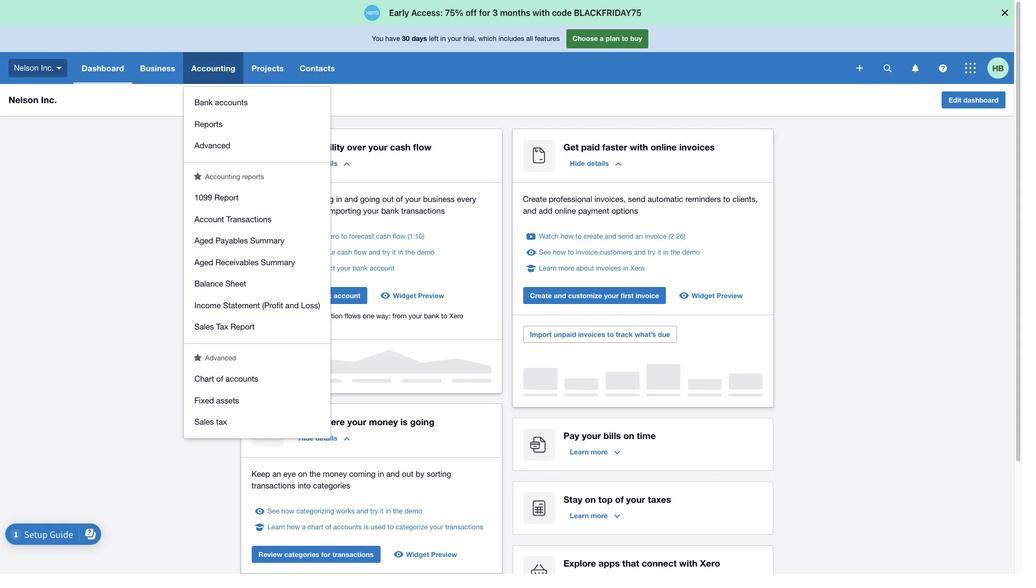 Task type: locate. For each thing, give the bounding box(es) containing it.
list box containing bank accounts
[[184, 87, 331, 439]]

bills
[[604, 431, 621, 442]]

1 horizontal spatial coming
[[349, 470, 376, 479]]

the inside keep an eye on the money coming in and out by sorting transactions into categories
[[309, 470, 321, 479]]

invoices up reminders
[[679, 142, 715, 153]]

on for time
[[623, 431, 634, 442]]

widget
[[393, 292, 416, 300], [692, 292, 715, 300], [406, 551, 429, 559]]

preview for get paid faster with online invoices
[[717, 292, 743, 300]]

0 vertical spatial create
[[523, 195, 547, 204]]

details down visibility
[[315, 159, 337, 168]]

1 vertical spatial connect
[[642, 558, 677, 570]]

send up see how to invoice customers and try it in the demo
[[618, 233, 633, 241]]

watch inside 'link'
[[268, 233, 287, 241]]

connect
[[269, 292, 297, 300]]

more down the "pay your bills on time"
[[591, 448, 608, 457]]

explore apps that connect with xero
[[563, 558, 720, 570]]

sales inside reports group
[[194, 323, 214, 332]]

how for works
[[281, 508, 294, 516]]

learn more down pay
[[570, 448, 608, 457]]

connect for your
[[310, 265, 335, 273]]

reports link
[[184, 114, 331, 135]]

advanced group
[[184, 364, 331, 439]]

1 watch from the left
[[268, 233, 287, 241]]

1 sales from the top
[[194, 323, 214, 332]]

how inside "link"
[[281, 508, 294, 516]]

buy
[[630, 34, 642, 43]]

learn down pay
[[570, 448, 589, 457]]

1 horizontal spatial on
[[585, 495, 596, 506]]

how for track
[[281, 249, 294, 257]]

summary for aged payables summary
[[250, 236, 284, 245]]

track money icon image
[[252, 415, 283, 447]]

the up account transactions link
[[267, 195, 279, 204]]

use
[[312, 233, 323, 241]]

going inside see the money coming in and going out of your business every day by automatically importing your bank transactions
[[360, 195, 380, 204]]

how for invoice
[[553, 249, 566, 257]]

the up 'categorize'
[[393, 508, 403, 516]]

group containing bank accounts
[[184, 87, 331, 162]]

advanced up chart of accounts
[[205, 354, 236, 362]]

see how to track your cash flow and try it in the demo link
[[268, 248, 435, 258]]

1 horizontal spatial get
[[563, 142, 579, 153]]

money inside keep an eye on the money coming in and out by sorting transactions into categories
[[323, 470, 347, 479]]

dialog
[[0, 0, 1022, 26]]

1 get from the left
[[292, 142, 307, 153]]

2 vertical spatial accounts
[[333, 524, 362, 532]]

hide details button
[[292, 155, 356, 172], [563, 155, 627, 172], [292, 430, 356, 447]]

details for visibility
[[315, 159, 337, 168]]

0 horizontal spatial money
[[281, 195, 305, 204]]

out inside keep an eye on the money coming in and out by sorting transactions into categories
[[402, 470, 414, 479]]

create inside create professional invoices, send automatic reminders to clients, and add online payment options
[[523, 195, 547, 204]]

categories right 'into'
[[313, 482, 350, 491]]

2 vertical spatial more
[[591, 512, 608, 521]]

accounting inside dropdown button
[[191, 63, 235, 73]]

advanced
[[194, 141, 230, 150], [205, 354, 236, 362]]

hide details button down "where"
[[292, 430, 356, 447]]

accounting reports
[[205, 173, 264, 181]]

accounts up "assets"
[[225, 375, 258, 384]]

sales for sales tax
[[194, 418, 214, 427]]

see inside 'link'
[[539, 249, 551, 257]]

bank right from in the bottom of the page
[[424, 312, 439, 320]]

learn up review
[[268, 524, 285, 532]]

1 learn more from the top
[[570, 448, 608, 457]]

your down see how to track your cash flow and try it in the demo link on the left
[[337, 265, 351, 273]]

banner
[[0, 26, 1014, 439]]

coming inside see the money coming in and going out of your business every day by automatically importing your bank transactions
[[307, 195, 334, 204]]

navigation containing dashboard
[[74, 52, 849, 439]]

learn for accounts
[[268, 524, 285, 532]]

1 vertical spatial out
[[402, 470, 414, 479]]

try inside see how categorizing works and try it in the demo "link"
[[370, 508, 378, 516]]

out
[[382, 195, 394, 204], [402, 470, 414, 479]]

accounting
[[191, 63, 235, 73], [205, 173, 240, 181]]

and left add in the top right of the page
[[523, 207, 536, 216]]

0 vertical spatial sales
[[194, 323, 214, 332]]

svg image inside the nelson inc. 'popup button'
[[57, 67, 62, 70]]

cash down watch how to use xero to forecast cash flow (1:10) 'link'
[[337, 249, 352, 257]]

aged receivables summary link
[[184, 252, 331, 274]]

demo inside 'link'
[[682, 249, 700, 257]]

invoice right first
[[636, 292, 659, 300]]

0 horizontal spatial watch
[[268, 233, 287, 241]]

0 vertical spatial summary
[[250, 236, 284, 245]]

online inside create professional invoices, send automatic reminders to clients, and add online payment options
[[555, 207, 576, 216]]

learn more button down 'top'
[[563, 508, 626, 525]]

0 horizontal spatial svg image
[[57, 67, 62, 70]]

top
[[598, 495, 613, 506]]

hide down track
[[298, 434, 313, 443]]

0 vertical spatial learn more
[[570, 448, 608, 457]]

account transactions
[[194, 215, 271, 224]]

hide details button for visibility
[[292, 155, 356, 172]]

1 vertical spatial coming
[[349, 470, 376, 479]]

hide down visibility
[[298, 159, 313, 168]]

0 horizontal spatial connect
[[310, 265, 335, 273]]

keep
[[252, 470, 270, 479]]

invoices down customers
[[596, 265, 621, 273]]

watch
[[268, 233, 287, 241], [539, 233, 559, 241]]

1 horizontal spatial watch
[[539, 233, 559, 241]]

banking icon image
[[252, 140, 283, 172]]

1 vertical spatial more
[[591, 448, 608, 457]]

1 vertical spatial an
[[272, 470, 281, 479]]

accounting inside list box
[[205, 173, 240, 181]]

svg image left the dashboard
[[57, 67, 62, 70]]

svg image
[[883, 64, 891, 72], [912, 64, 919, 72], [939, 64, 947, 72], [857, 65, 863, 71]]

online right faster
[[651, 142, 677, 153]]

1 vertical spatial flow
[[393, 233, 406, 241]]

accounts right bank
[[215, 98, 248, 107]]

2 horizontal spatial try
[[648, 249, 656, 257]]

1 vertical spatial invoices
[[596, 265, 621, 273]]

account down see how to track your cash flow and try it in the demo link on the left
[[370, 265, 395, 273]]

2 vertical spatial cash
[[337, 249, 352, 257]]

2 vertical spatial money
[[323, 470, 347, 479]]

0 vertical spatial accounting
[[191, 63, 235, 73]]

summary for aged receivables summary
[[261, 258, 295, 267]]

learn more button for on
[[563, 508, 626, 525]]

try inside see how to invoice customers and try it in the demo 'link'
[[648, 249, 656, 257]]

see
[[252, 195, 265, 204], [268, 249, 279, 257], [539, 249, 551, 257], [268, 508, 279, 516]]

more down 'top'
[[591, 512, 608, 521]]

1 vertical spatial aged
[[194, 258, 213, 267]]

and left the customize
[[554, 292, 566, 300]]

see inside see the money coming in and going out of your business every day by automatically importing your bank transactions
[[252, 195, 265, 204]]

how for connect
[[287, 265, 300, 273]]

report
[[214, 193, 239, 202], [230, 323, 255, 332]]

the down (2:26)
[[671, 249, 680, 257]]

learn left about
[[539, 265, 557, 273]]

0 vertical spatial send
[[628, 195, 645, 204]]

a left plan
[[600, 34, 604, 43]]

aged payables summary link
[[184, 231, 331, 252]]

1 horizontal spatial connect
[[642, 558, 677, 570]]

coming up "works"
[[349, 470, 376, 479]]

1 vertical spatial account
[[334, 292, 361, 300]]

nelson inc. inside 'popup button'
[[14, 63, 54, 72]]

accounts inside bank accounts link
[[215, 98, 248, 107]]

1 vertical spatial create
[[530, 292, 552, 300]]

edit
[[949, 96, 962, 104]]

0 vertical spatial inc.
[[41, 63, 54, 72]]

and down forecast
[[369, 249, 380, 257]]

taxes
[[648, 495, 671, 506]]

widget preview button
[[376, 287, 451, 304], [675, 287, 749, 304], [389, 547, 464, 564]]

see how to invoice customers and try it in the demo link
[[539, 248, 700, 258]]

1 horizontal spatial flow
[[393, 233, 406, 241]]

(2:26)
[[669, 233, 686, 241]]

transactions
[[226, 215, 271, 224]]

report down the 'this'
[[230, 323, 255, 332]]

2 vertical spatial flow
[[354, 249, 367, 257]]

0 vertical spatial categories
[[313, 482, 350, 491]]

0 horizontal spatial track
[[304, 249, 320, 257]]

2 learn more from the top
[[570, 512, 608, 521]]

how for create
[[561, 233, 574, 241]]

money inside see the money coming in and going out of your business every day by automatically importing your bank transactions
[[281, 195, 305, 204]]

an inside keep an eye on the money coming in and out by sorting transactions into categories
[[272, 470, 281, 479]]

hide details for where
[[298, 434, 337, 443]]

in inside keep an eye on the money coming in and out by sorting transactions into categories
[[378, 470, 384, 479]]

it
[[392, 249, 396, 257], [658, 249, 661, 257], [380, 508, 384, 516]]

your left business
[[405, 195, 421, 204]]

0 horizontal spatial an
[[272, 470, 281, 479]]

an left eye
[[272, 470, 281, 479]]

hide down paid
[[570, 159, 585, 168]]

and inside create professional invoices, send automatic reminders to clients, and add online payment options
[[523, 207, 536, 216]]

0 horizontal spatial by
[[267, 207, 275, 216]]

aged up balance
[[194, 258, 213, 267]]

aged down account
[[194, 236, 213, 245]]

to inside button
[[607, 331, 614, 339]]

0 horizontal spatial on
[[298, 470, 307, 479]]

a
[[600, 34, 604, 43], [302, 524, 306, 532]]

a left chart
[[302, 524, 306, 532]]

0 vertical spatial is
[[400, 417, 408, 428]]

0 vertical spatial an
[[635, 233, 643, 241]]

list box
[[184, 87, 331, 439]]

learn
[[268, 265, 285, 273], [539, 265, 557, 273], [570, 448, 589, 457], [570, 512, 589, 521], [268, 524, 285, 532]]

learn more about invoices in xero
[[539, 265, 644, 273]]

it right customers
[[658, 249, 661, 257]]

left
[[429, 35, 439, 43]]

invoice up about
[[576, 249, 598, 257]]

try up learn how a chart of accounts is used to categorize your transactions
[[370, 508, 378, 516]]

1 aged from the top
[[194, 236, 213, 245]]

taxes icon image
[[523, 493, 555, 525]]

1 vertical spatial accounts
[[225, 375, 258, 384]]

hide details down visibility
[[298, 159, 337, 168]]

details down "where"
[[315, 434, 337, 443]]

navigation
[[74, 52, 849, 439]]

0 horizontal spatial try
[[370, 508, 378, 516]]

0 horizontal spatial going
[[360, 195, 380, 204]]

watch down account transactions link
[[268, 233, 287, 241]]

1 vertical spatial on
[[298, 470, 307, 479]]

see up day
[[252, 195, 265, 204]]

chart
[[194, 375, 214, 384]]

to left buy
[[622, 34, 628, 43]]

on
[[623, 431, 634, 442], [298, 470, 307, 479], [585, 495, 596, 506]]

invoices icon image
[[523, 140, 555, 172]]

1 vertical spatial is
[[364, 524, 369, 532]]

hide details button for paid
[[563, 155, 627, 172]]

banner containing hb
[[0, 26, 1014, 439]]

0 horizontal spatial get
[[292, 142, 307, 153]]

group
[[184, 87, 331, 162]]

and up customers
[[605, 233, 616, 241]]

your
[[448, 35, 461, 43], [368, 142, 388, 153], [405, 195, 421, 204], [363, 207, 379, 216], [322, 249, 335, 257], [337, 265, 351, 273], [299, 292, 314, 300], [604, 292, 619, 300], [409, 312, 422, 320], [347, 417, 366, 428], [582, 431, 601, 442], [626, 495, 645, 506], [430, 524, 443, 532]]

0 vertical spatial on
[[623, 431, 634, 442]]

on inside keep an eye on the money coming in and out by sorting transactions into categories
[[298, 470, 307, 479]]

categories left for
[[284, 551, 319, 559]]

your right importing
[[363, 207, 379, 216]]

transactions right for
[[332, 551, 374, 559]]

1 horizontal spatial try
[[382, 249, 390, 257]]

account
[[370, 265, 395, 273], [334, 292, 361, 300]]

time
[[637, 431, 656, 442]]

sales inside advanced group
[[194, 418, 214, 427]]

1 horizontal spatial track
[[616, 331, 633, 339]]

send up options
[[628, 195, 645, 204]]

money right "where"
[[369, 417, 398, 428]]

1 horizontal spatial by
[[416, 470, 424, 479]]

by inside keep an eye on the money coming in and out by sorting transactions into categories
[[416, 470, 424, 479]]

accounting up 1099 report
[[205, 173, 240, 181]]

2 horizontal spatial money
[[369, 417, 398, 428]]

where
[[318, 417, 345, 428]]

see how to invoice customers and try it in the demo
[[539, 249, 700, 257]]

0 vertical spatial accounts
[[215, 98, 248, 107]]

cash
[[390, 142, 411, 153], [376, 233, 391, 241], [337, 249, 352, 257]]

hb
[[992, 63, 1004, 73]]

1 horizontal spatial going
[[410, 417, 434, 428]]

learn how to connect your bank account link
[[268, 264, 395, 274]]

from
[[393, 312, 407, 320]]

sheet
[[225, 279, 246, 289]]

0 vertical spatial out
[[382, 195, 394, 204]]

categorize
[[396, 524, 428, 532]]

it up used at left bottom
[[380, 508, 384, 516]]

in inside see the money coming in and going out of your business every day by automatically importing your bank transactions
[[336, 195, 342, 204]]

and left sorting
[[386, 470, 400, 479]]

the inside see the money coming in and going out of your business every day by automatically importing your bank transactions
[[267, 195, 279, 204]]

flow
[[413, 142, 432, 153], [393, 233, 406, 241], [354, 249, 367, 257]]

that
[[622, 558, 639, 570]]

first
[[621, 292, 634, 300]]

0 vertical spatial nelson
[[14, 63, 39, 72]]

demo
[[417, 249, 435, 257], [682, 249, 700, 257], [405, 508, 422, 516]]

preview for get visibility over your cash flow
[[418, 292, 444, 300]]

see how to track your cash flow and try it in the demo
[[268, 249, 435, 257]]

widget preview button for invoices
[[675, 287, 749, 304]]

0 vertical spatial track
[[304, 249, 320, 257]]

eye
[[283, 470, 296, 479]]

see for see how to track your cash flow and try it in the demo
[[268, 249, 279, 257]]

by inside see the money coming in and going out of your business every day by automatically importing your bank transactions
[[267, 207, 275, 216]]

demo down (2:26)
[[682, 249, 700, 257]]

1 horizontal spatial online
[[651, 142, 677, 153]]

your inside you have 30 days left in your trial, which includes all features
[[448, 35, 461, 43]]

your right 'categorize'
[[430, 524, 443, 532]]

0 horizontal spatial with
[[630, 142, 648, 153]]

connect right that
[[642, 558, 677, 570]]

and
[[344, 195, 358, 204], [523, 207, 536, 216], [605, 233, 616, 241], [369, 249, 380, 257], [634, 249, 646, 257], [554, 292, 566, 300], [285, 301, 299, 310], [386, 470, 400, 479], [357, 508, 368, 516]]

and inside "link"
[[357, 508, 368, 516]]

income statement (profit and loss)
[[194, 301, 320, 310]]

1 horizontal spatial with
[[679, 558, 698, 570]]

and inside keep an eye on the money coming in and out by sorting transactions into categories
[[386, 470, 400, 479]]

on right bills
[[623, 431, 634, 442]]

2 watch from the left
[[539, 233, 559, 241]]

0 vertical spatial advanced
[[194, 141, 230, 150]]

2 horizontal spatial it
[[658, 249, 661, 257]]

and inside reports group
[[285, 301, 299, 310]]

widget preview
[[393, 292, 444, 300], [692, 292, 743, 300], [406, 551, 457, 559]]

of inside learn how a chart of accounts is used to categorize your transactions link
[[325, 524, 331, 532]]

by right day
[[267, 207, 275, 216]]

create up add in the top right of the page
[[523, 195, 547, 204]]

create and customize your first invoice
[[530, 292, 659, 300]]

2 sales from the top
[[194, 418, 214, 427]]

by left sorting
[[416, 470, 424, 479]]

reminders
[[685, 195, 721, 204]]

2 vertical spatial invoice
[[636, 292, 659, 300]]

0 horizontal spatial flow
[[354, 249, 367, 257]]

1 vertical spatial a
[[302, 524, 306, 532]]

cash right over
[[390, 142, 411, 153]]

out inside see the money coming in and going out of your business every day by automatically importing your bank transactions
[[382, 195, 394, 204]]

to up learn more about invoices in xero
[[568, 249, 574, 257]]

and right "works"
[[357, 508, 368, 516]]

1 vertical spatial summary
[[261, 258, 295, 267]]

your right from in the bottom of the page
[[409, 312, 422, 320]]

2 get from the left
[[563, 142, 579, 153]]

bank inside see the money coming in and going out of your business every day by automatically importing your bank transactions
[[381, 207, 399, 216]]

to up see how to track your cash flow and try it in the demo
[[341, 233, 347, 241]]

widget preview button for flow
[[376, 287, 451, 304]]

bank inside button
[[316, 292, 332, 300]]

0 vertical spatial account
[[370, 265, 395, 273]]

features
[[535, 35, 560, 43]]

accounting up bank accounts
[[191, 63, 235, 73]]

an
[[635, 233, 643, 241], [272, 470, 281, 479]]

0 vertical spatial a
[[600, 34, 604, 43]]

learn for xero
[[539, 265, 557, 273]]

0 vertical spatial invoice
[[645, 233, 667, 241]]

1 horizontal spatial account
[[370, 265, 395, 273]]

invoices
[[679, 142, 715, 153], [596, 265, 621, 273], [578, 331, 605, 339]]

your left the trial,
[[448, 35, 461, 43]]

see down add in the top right of the page
[[539, 249, 551, 257]]

get left visibility
[[292, 142, 307, 153]]

0 vertical spatial learn more button
[[563, 444, 626, 461]]

0 vertical spatial going
[[360, 195, 380, 204]]

0 vertical spatial with
[[630, 142, 648, 153]]

1 horizontal spatial is
[[400, 417, 408, 428]]

1 learn more button from the top
[[563, 444, 626, 461]]

details for where
[[315, 434, 337, 443]]

0 horizontal spatial a
[[302, 524, 306, 532]]

statement
[[223, 301, 260, 310]]

try down watch how to use xero to forecast cash flow (1:10) 'link'
[[382, 249, 390, 257]]

automatically
[[278, 207, 325, 216]]

sales
[[194, 323, 214, 332], [194, 418, 214, 427]]

track down "use"
[[304, 249, 320, 257]]

for
[[321, 551, 330, 559]]

hide details button down paid
[[563, 155, 627, 172]]

0 vertical spatial connect
[[310, 265, 335, 273]]

watch down add in the top right of the page
[[539, 233, 559, 241]]

all
[[526, 35, 533, 43]]

bank right importing
[[381, 207, 399, 216]]

out left sorting
[[402, 470, 414, 479]]

2 learn more button from the top
[[563, 508, 626, 525]]

money up see how categorizing works and try it in the demo
[[323, 470, 347, 479]]

it down watch how to use xero to forecast cash flow (1:10) 'link'
[[392, 249, 396, 257]]

bank accounts
[[194, 98, 248, 107]]

svg image left hb
[[965, 63, 976, 73]]

money
[[281, 195, 305, 204], [369, 417, 398, 428], [323, 470, 347, 479]]

1 vertical spatial invoice
[[576, 249, 598, 257]]

and up "security"
[[285, 301, 299, 310]]

on up 'into'
[[298, 470, 307, 479]]

1 vertical spatial categories
[[284, 551, 319, 559]]

2 horizontal spatial on
[[623, 431, 634, 442]]

hide details
[[298, 159, 337, 168], [570, 159, 609, 168], [298, 434, 337, 443]]

to up the learn how to connect your bank account
[[296, 249, 302, 257]]

0 vertical spatial by
[[267, 207, 275, 216]]

your right "where"
[[347, 417, 366, 428]]

0 horizontal spatial out
[[382, 195, 394, 204]]

account up flows
[[334, 292, 361, 300]]

transactions down business
[[401, 207, 445, 216]]

invoices inside button
[[578, 331, 605, 339]]

money up automatically
[[281, 195, 305, 204]]

widget preview for flow
[[393, 292, 444, 300]]

0 vertical spatial money
[[281, 195, 305, 204]]

connect up connect your bank account
[[310, 265, 335, 273]]

1 vertical spatial cash
[[376, 233, 391, 241]]

1 vertical spatial nelson
[[9, 94, 39, 105]]

and inside see the money coming in and going out of your business every day by automatically importing your bank transactions
[[344, 195, 358, 204]]

learn more button
[[563, 444, 626, 461], [563, 508, 626, 525]]

the up 'into'
[[309, 470, 321, 479]]

1 vertical spatial online
[[555, 207, 576, 216]]

categories inside keep an eye on the money coming in and out by sorting transactions into categories
[[313, 482, 350, 491]]

sales tax link
[[184, 412, 331, 434]]

(1:10)
[[407, 233, 425, 241]]

balance sheet
[[194, 279, 246, 289]]

svg image
[[965, 63, 976, 73], [57, 67, 62, 70]]

invoices preview bar graph image
[[523, 365, 763, 397]]

create inside create and customize your first invoice button
[[530, 292, 552, 300]]

learn more down stay at the bottom right of page
[[570, 512, 608, 521]]

bank
[[381, 207, 399, 216], [352, 265, 368, 273], [316, 292, 332, 300], [424, 312, 439, 320]]

you
[[372, 35, 383, 43]]

(profit
[[262, 301, 283, 310]]

to left what's
[[607, 331, 614, 339]]

import unpaid invoices to track what's due button
[[523, 326, 677, 343]]

2 aged from the top
[[194, 258, 213, 267]]

0 horizontal spatial coming
[[307, 195, 334, 204]]

coming
[[307, 195, 334, 204], [349, 470, 376, 479]]

invoice inside 'link'
[[576, 249, 598, 257]]

0 horizontal spatial is
[[364, 524, 369, 532]]

try inside see how to track your cash flow and try it in the demo link
[[382, 249, 390, 257]]

1 vertical spatial learn more button
[[563, 508, 626, 525]]

on for the
[[298, 470, 307, 479]]

transactions inside keep an eye on the money coming in and out by sorting transactions into categories
[[252, 482, 295, 491]]

0 vertical spatial flow
[[413, 142, 432, 153]]

1 horizontal spatial money
[[323, 470, 347, 479]]

accounting for accounting
[[191, 63, 235, 73]]

watch for get paid faster with online invoices
[[539, 233, 559, 241]]

see inside "link"
[[268, 508, 279, 516]]



Task type: describe. For each thing, give the bounding box(es) containing it.
reports group
[[184, 182, 331, 344]]

the inside see how to track your cash flow and try it in the demo link
[[405, 249, 415, 257]]

hide for where
[[298, 434, 313, 443]]

watch how to create and send an invoice (2:26)
[[539, 233, 686, 241]]

choose a plan to buy
[[573, 34, 642, 43]]

review categories for transactions
[[258, 551, 374, 559]]

explore
[[563, 558, 596, 570]]

into
[[298, 482, 311, 491]]

favourites image
[[194, 172, 202, 180]]

bank down see how to track your cash flow and try it in the demo link on the left
[[352, 265, 368, 273]]

xero inside 'link'
[[325, 233, 339, 241]]

coming inside keep an eye on the money coming in and out by sorting transactions into categories
[[349, 470, 376, 479]]

which
[[478, 35, 497, 43]]

2 horizontal spatial flow
[[413, 142, 432, 153]]

options
[[611, 207, 638, 216]]

connection
[[308, 312, 343, 320]]

categories inside button
[[284, 551, 319, 559]]

hide details for paid
[[570, 159, 609, 168]]

demo down (1:10)
[[417, 249, 435, 257]]

see for see the money coming in and going out of your business every day by automatically importing your bank transactions
[[252, 195, 265, 204]]

your left taxes
[[626, 495, 645, 506]]

choose
[[573, 34, 598, 43]]

stay on top of your taxes
[[563, 495, 671, 506]]

to left the create
[[576, 233, 582, 241]]

to right from in the bottom of the page
[[441, 312, 447, 320]]

account transactions link
[[184, 209, 331, 231]]

how for chart
[[287, 524, 300, 532]]

learn more about invoices in xero link
[[539, 264, 644, 274]]

0 vertical spatial online
[[651, 142, 677, 153]]

track where your money is going
[[292, 417, 434, 428]]

aged for aged payables summary
[[194, 236, 213, 245]]

to inside create professional invoices, send automatic reminders to clients, and add online payment options
[[723, 195, 730, 204]]

way:
[[376, 312, 391, 320]]

aged for aged receivables summary
[[194, 258, 213, 267]]

a inside banner
[[600, 34, 604, 43]]

bank
[[194, 98, 213, 107]]

of inside see the money coming in and going out of your business every day by automatically importing your bank transactions
[[396, 195, 403, 204]]

business
[[140, 63, 175, 73]]

tax
[[216, 418, 227, 427]]

get for get paid faster with online invoices
[[563, 142, 579, 153]]

sales tax
[[194, 418, 227, 427]]

nelson inside 'popup button'
[[14, 63, 39, 72]]

1 vertical spatial going
[[410, 417, 434, 428]]

automatic
[[648, 195, 683, 204]]

0 vertical spatial report
[[214, 193, 239, 202]]

you have 30 days left in your trial, which includes all features
[[372, 34, 560, 43]]

bills icon image
[[523, 429, 555, 461]]

0 vertical spatial invoices
[[679, 142, 715, 153]]

edit dashboard
[[949, 96, 999, 104]]

bank accounts link
[[184, 92, 331, 114]]

see for see how categorizing works and try it in the demo
[[268, 508, 279, 516]]

business
[[423, 195, 455, 204]]

to left "use"
[[304, 233, 310, 241]]

how for use
[[289, 233, 302, 241]]

is inside learn how a chart of accounts is used to categorize your transactions link
[[364, 524, 369, 532]]

hide for visibility
[[298, 159, 313, 168]]

import
[[530, 331, 552, 339]]

hide for paid
[[570, 159, 585, 168]]

review
[[258, 551, 282, 559]]

apps
[[599, 558, 620, 570]]

watch for get visibility over your cash flow
[[268, 233, 287, 241]]

in inside you have 30 days left in your trial, which includes all features
[[440, 35, 446, 43]]

flows
[[345, 312, 361, 320]]

projects button
[[243, 52, 292, 84]]

review categories for transactions button
[[252, 547, 380, 564]]

invoices,
[[594, 195, 626, 204]]

to up 'connect your bank account' button
[[302, 265, 308, 273]]

your right over
[[368, 142, 388, 153]]

of inside chart of accounts link
[[216, 375, 223, 384]]

fixed assets link
[[184, 390, 331, 412]]

learn how to connect your bank account
[[268, 265, 395, 273]]

accounting for accounting reports
[[205, 173, 240, 181]]

transactions inside button
[[332, 551, 374, 559]]

learn down stay at the bottom right of page
[[570, 512, 589, 521]]

to right used at left bottom
[[388, 524, 394, 532]]

track inside import unpaid invoices to track what's due button
[[616, 331, 633, 339]]

pay your bills on time
[[563, 431, 656, 442]]

fixed assets
[[194, 396, 239, 405]]

see how categorizing works and try it in the demo link
[[268, 507, 422, 517]]

advanced inside group
[[194, 141, 230, 150]]

sorting
[[427, 470, 451, 479]]

your up the loss)
[[299, 292, 314, 300]]

banking preview line graph image
[[252, 351, 491, 383]]

works
[[336, 508, 355, 516]]

1 horizontal spatial svg image
[[965, 63, 976, 73]]

create professional invoices, send automatic reminders to clients, and add online payment options
[[523, 195, 758, 216]]

30
[[402, 34, 410, 43]]

paid
[[581, 142, 600, 153]]

inc. inside 'popup button'
[[41, 63, 54, 72]]

1 horizontal spatial it
[[392, 249, 396, 257]]

nelson inc. button
[[0, 52, 74, 84]]

1099 report
[[194, 193, 239, 202]]

more for your
[[591, 448, 608, 457]]

in inside "link"
[[386, 508, 391, 516]]

learn how a chart of accounts is used to categorize your transactions link
[[268, 523, 483, 533]]

transactions right 'categorize'
[[445, 524, 483, 532]]

track inside see how to track your cash flow and try it in the demo link
[[304, 249, 320, 257]]

learn more for on
[[570, 512, 608, 521]]

accounts inside learn how a chart of accounts is used to categorize your transactions link
[[333, 524, 362, 532]]

create for create professional invoices, send automatic reminders to clients, and add online payment options
[[523, 195, 547, 204]]

1 vertical spatial send
[[618, 233, 633, 241]]

reports
[[194, 120, 223, 129]]

payables
[[215, 236, 248, 245]]

dashboard
[[963, 96, 999, 104]]

sales for sales tax report
[[194, 323, 214, 332]]

widget for flow
[[393, 292, 416, 300]]

1 vertical spatial report
[[230, 323, 255, 332]]

invoice inside button
[[636, 292, 659, 300]]

cash inside 'link'
[[376, 233, 391, 241]]

track
[[292, 417, 316, 428]]

add-ons icon image
[[523, 557, 555, 575]]

categorizing
[[296, 508, 334, 516]]

assets
[[216, 396, 239, 405]]

details for paid
[[587, 159, 609, 168]]

trial,
[[463, 35, 476, 43]]

1 vertical spatial money
[[369, 417, 398, 428]]

tax
[[216, 323, 228, 332]]

projects
[[251, 63, 284, 73]]

business button
[[132, 52, 183, 84]]

forecast
[[349, 233, 374, 241]]

list box inside banner
[[184, 87, 331, 439]]

over
[[347, 142, 366, 153]]

1 horizontal spatial an
[[635, 233, 643, 241]]

professional
[[549, 195, 592, 204]]

1 vertical spatial advanced
[[205, 354, 236, 362]]

watch how to use xero to forecast cash flow (1:10) link
[[268, 232, 425, 242]]

widget for invoices
[[692, 292, 715, 300]]

in inside 'link'
[[663, 249, 669, 257]]

see for see how to invoice customers and try it in the demo
[[539, 249, 551, 257]]

flow inside 'link'
[[393, 233, 406, 241]]

get for get visibility over your cash flow
[[292, 142, 307, 153]]

it inside "link"
[[380, 508, 384, 516]]

accounts inside chart of accounts link
[[225, 375, 258, 384]]

one
[[363, 312, 374, 320]]

more for on
[[591, 512, 608, 521]]

your right pay
[[582, 431, 601, 442]]

learn more button for your
[[563, 444, 626, 461]]

hide details for visibility
[[298, 159, 337, 168]]

what's
[[635, 331, 656, 339]]

the inside see how categorizing works and try it in the demo "link"
[[393, 508, 403, 516]]

send inside create professional invoices, send automatic reminders to clients, and add online payment options
[[628, 195, 645, 204]]

demo inside "link"
[[405, 508, 422, 516]]

plan
[[606, 34, 620, 43]]

contacts
[[300, 63, 335, 73]]

create
[[584, 233, 603, 241]]

dashboard
[[82, 63, 124, 73]]

0 vertical spatial cash
[[390, 142, 411, 153]]

get paid faster with online invoices
[[563, 142, 715, 153]]

0 vertical spatial more
[[558, 265, 574, 273]]

and inside button
[[554, 292, 566, 300]]

1 vertical spatial inc.
[[41, 94, 57, 105]]

includes
[[498, 35, 524, 43]]

hide details button for where
[[292, 430, 356, 447]]

favourites image
[[194, 354, 202, 362]]

dashboard link
[[74, 52, 132, 84]]

learn for bank
[[268, 265, 285, 273]]

and inside 'link'
[[634, 249, 646, 257]]

connect for with
[[642, 558, 677, 570]]

your up the learn how to connect your bank account
[[322, 249, 335, 257]]

account inside button
[[334, 292, 361, 300]]

it inside 'link'
[[658, 249, 661, 257]]

the inside see how to invoice customers and try it in the demo 'link'
[[671, 249, 680, 257]]

1 vertical spatial nelson inc.
[[9, 94, 57, 105]]

unpaid
[[554, 331, 576, 339]]

transactions inside see the money coming in and going out of your business every day by automatically importing your bank transactions
[[401, 207, 445, 216]]

your left first
[[604, 292, 619, 300]]

about
[[576, 265, 594, 273]]

day
[[252, 207, 265, 216]]

learn more for your
[[570, 448, 608, 457]]

create for create and customize your first invoice
[[530, 292, 552, 300]]

security
[[282, 312, 306, 320]]

navigation inside banner
[[74, 52, 849, 439]]

keep an eye on the money coming in and out by sorting transactions into categories
[[252, 470, 451, 491]]

hb button
[[987, 52, 1014, 84]]

connect your bank account
[[269, 292, 361, 300]]

widget preview for invoices
[[692, 292, 743, 300]]

aged receivables summary
[[194, 258, 295, 267]]

account
[[194, 215, 224, 224]]



Task type: vqa. For each thing, say whether or not it's contained in the screenshot.
the Learn more button for your
yes



